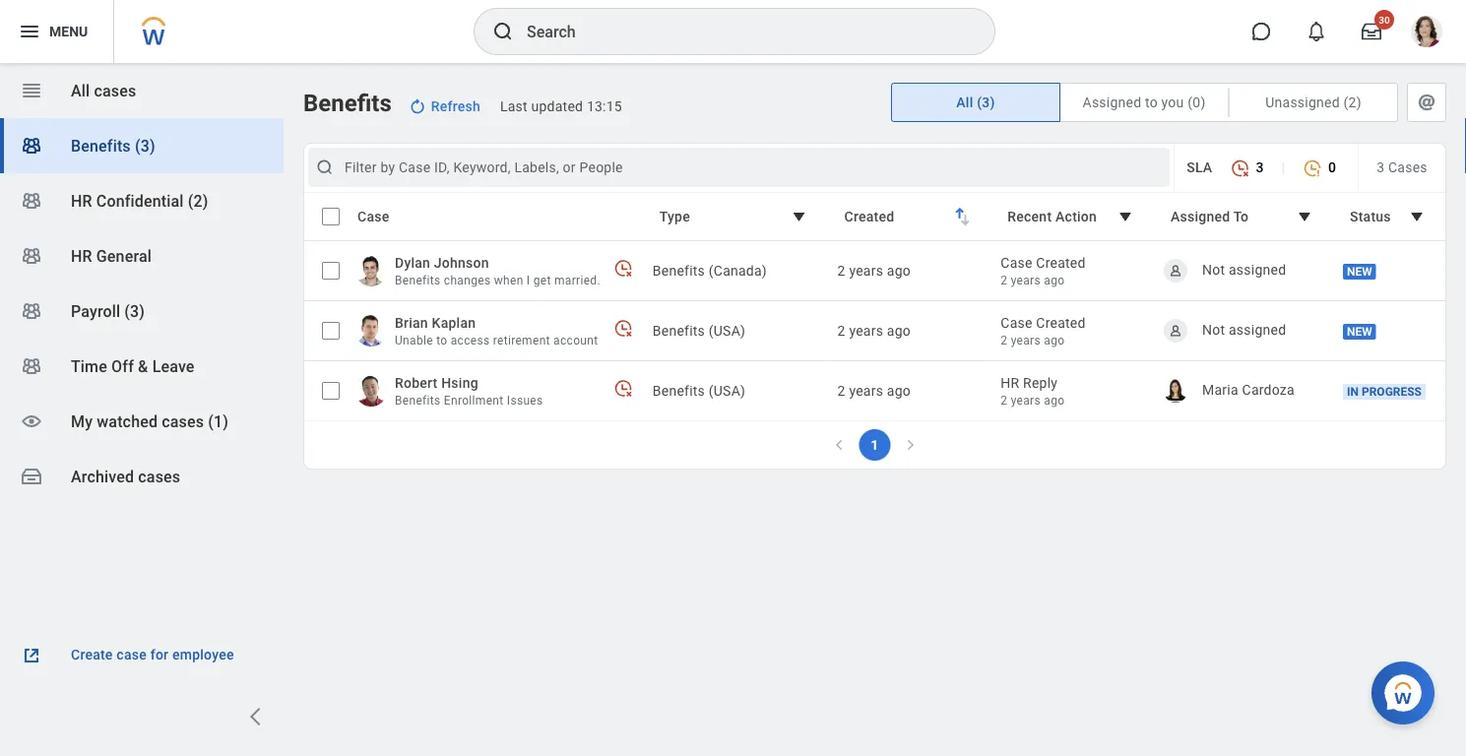 Task type: describe. For each thing, give the bounding box(es) containing it.
case created 2 years ago for benefits (canada)
[[1001, 255, 1086, 288]]

2 inside hr reply 2 years ago
[[1001, 394, 1008, 408]]

inbox image
[[20, 465, 43, 489]]

assigned for assigned to
[[1171, 208, 1231, 225]]

off
[[111, 357, 134, 376]]

recent action button
[[995, 198, 1151, 235]]

payroll (3)
[[71, 302, 145, 321]]

(usa) for hsing
[[709, 383, 746, 399]]

time off & leave link
[[0, 339, 284, 394]]

not assigned for benefits (canada)
[[1203, 262, 1287, 278]]

menu
[[49, 23, 88, 40]]

assigned for benefits (usa)
[[1229, 322, 1287, 338]]

refresh button
[[400, 91, 493, 122]]

contact card matrix manager image for time off & leave
[[20, 355, 43, 378]]

confidential
[[96, 192, 184, 210]]

hr confidential (2)
[[71, 192, 208, 210]]

contact card matrix manager image for benefits (3)
[[20, 134, 43, 158]]

retirement
[[493, 334, 551, 348]]

kaplan
[[432, 315, 476, 331]]

inbox large image
[[1362, 22, 1382, 41]]

benefits inside the robert hsing benefits enrollment issues
[[395, 394, 441, 408]]

assigned to you (0)
[[1083, 94, 1206, 110]]

tab list containing all (3)
[[892, 83, 1447, 122]]

created for (canada)
[[1037, 255, 1086, 271]]

dylan
[[395, 255, 431, 271]]

cases for all cases
[[94, 81, 136, 100]]

3 button
[[1221, 149, 1274, 187]]

hr reply 2 years ago
[[1001, 375, 1065, 408]]

leave
[[152, 357, 195, 376]]

clock x image
[[1231, 159, 1251, 178]]

sort up image
[[948, 202, 972, 226]]

(1)
[[208, 412, 229, 431]]

create case for employee
[[71, 647, 234, 663]]

menu banner
[[0, 0, 1467, 63]]

contact card matrix manager image
[[20, 299, 43, 323]]

payroll
[[71, 302, 120, 321]]

|
[[1282, 160, 1286, 176]]

list containing all cases
[[0, 63, 284, 504]]

reset image
[[408, 97, 427, 116]]

time to resolve - overdue image for benefits (canada)
[[614, 258, 633, 278]]

contact card matrix manager image for hr confidential (2)
[[20, 189, 43, 213]]

3 cases
[[1377, 160, 1428, 176]]

changes
[[444, 274, 491, 288]]

&
[[138, 357, 148, 376]]

assigned for assigned to you (0)
[[1083, 94, 1142, 110]]

recent
[[1008, 208, 1052, 225]]

years inside hr reply 2 years ago
[[1011, 394, 1041, 408]]

case
[[117, 647, 147, 663]]

grid view image
[[20, 79, 43, 102]]

new for benefits (usa)
[[1348, 325, 1373, 339]]

hr inside hr reply 2 years ago
[[1001, 375, 1020, 391]]

hr for hr general
[[71, 247, 92, 265]]

not assigned for benefits (usa)
[[1203, 322, 1287, 338]]

user image for benefits (canada)
[[1169, 264, 1184, 278]]

not for (canada)
[[1203, 262, 1226, 278]]

last
[[500, 99, 528, 115]]

benefits inside dylan johnson benefits changes when i get married.
[[395, 274, 441, 288]]

benefits changes when i get married. button
[[395, 273, 601, 289]]

visible image
[[20, 410, 43, 433]]

in
[[1348, 385, 1359, 399]]

create
[[71, 647, 113, 663]]

created button
[[832, 198, 987, 235]]

(2) inside button
[[1344, 94, 1362, 110]]

updated
[[532, 99, 583, 115]]

all for all cases
[[71, 81, 90, 100]]

0 vertical spatial case
[[358, 208, 390, 225]]

time to first response - overdue element
[[614, 318, 633, 338]]

notifications large image
[[1307, 22, 1327, 41]]

archived
[[71, 467, 134, 486]]

Search Workday  search field
[[527, 10, 955, 53]]

access
[[451, 334, 490, 348]]

benefits (canada)
[[653, 263, 767, 279]]

hr general link
[[0, 229, 284, 284]]

to
[[1234, 208, 1249, 225]]

menu button
[[0, 0, 114, 63]]

hsing
[[442, 375, 479, 391]]

hr for hr confidential (2)
[[71, 192, 92, 210]]

ext link image
[[20, 644, 43, 668]]

chevron right image
[[244, 705, 268, 729]]

type
[[660, 208, 691, 225]]

watched
[[97, 412, 158, 431]]

assigned to you (0) button
[[1061, 84, 1228, 121]]

get
[[534, 274, 551, 288]]

hr confidential (2) link
[[0, 173, 284, 229]]

robert
[[395, 375, 438, 391]]

30
[[1379, 14, 1391, 26]]

created inside button
[[845, 208, 895, 225]]

13:15
[[587, 99, 623, 115]]

to inside brian kaplan unable to access retirement account
[[437, 334, 448, 348]]

(canada)
[[709, 263, 767, 279]]

i
[[527, 274, 530, 288]]

progress
[[1362, 385, 1423, 399]]

cases
[[1389, 160, 1428, 176]]

benefits (3) link
[[0, 118, 284, 173]]

time to resolve - overdue image for benefits (usa)
[[614, 379, 633, 398]]

(usa) for kaplan
[[709, 323, 746, 339]]

search image
[[315, 158, 335, 177]]

reply
[[1024, 375, 1058, 391]]



Task type: locate. For each thing, give the bounding box(es) containing it.
0 vertical spatial new
[[1348, 265, 1373, 279]]

ago
[[887, 263, 911, 279], [1045, 274, 1065, 288], [887, 323, 911, 339], [1045, 334, 1065, 348], [887, 383, 911, 399], [1045, 394, 1065, 408]]

to inside button
[[1146, 94, 1158, 110]]

sla
[[1187, 160, 1213, 176]]

30 button
[[1351, 10, 1395, 53]]

1 vertical spatial case created 2 years ago
[[1001, 315, 1086, 348]]

2 vertical spatial 2 years ago
[[838, 383, 911, 399]]

2 horizontal spatial caret down image
[[1406, 205, 1429, 229]]

0 vertical spatial case created 2 years ago
[[1001, 255, 1086, 288]]

you
[[1162, 94, 1185, 110]]

cases for archived cases
[[138, 467, 181, 486]]

2 vertical spatial (3)
[[124, 302, 145, 321]]

case created 2 years ago down recent action
[[1001, 255, 1086, 288]]

1 horizontal spatial caret down image
[[1114, 205, 1138, 229]]

3 inside button
[[1256, 160, 1264, 176]]

2
[[838, 263, 846, 279], [1001, 274, 1008, 288], [838, 323, 846, 339], [1001, 334, 1008, 348], [838, 383, 846, 399], [1001, 394, 1008, 408]]

0 horizontal spatial all
[[71, 81, 90, 100]]

time to first response - overdue image
[[614, 318, 633, 338]]

created up reply on the right
[[1037, 315, 1086, 331]]

benefits (usa) for kaplan
[[653, 323, 746, 339]]

contact card matrix manager image inside 'hr general' link
[[20, 244, 43, 268]]

create case for employee link
[[20, 644, 264, 668]]

to
[[1146, 94, 1158, 110], [437, 334, 448, 348]]

0 vertical spatial time to resolve - overdue image
[[614, 258, 633, 278]]

maria
[[1203, 382, 1239, 398]]

1 vertical spatial (usa)
[[709, 383, 746, 399]]

unassigned (2) button
[[1230, 84, 1398, 121]]

1 button
[[860, 430, 891, 461]]

0 vertical spatial created
[[845, 208, 895, 225]]

user image for benefits (usa)
[[1169, 324, 1184, 338]]

caret down image for status
[[1406, 205, 1429, 229]]

married.
[[555, 274, 601, 288]]

Filter by Case ID, Keyword, Labels, or People text field
[[345, 158, 1140, 177]]

action
[[1056, 208, 1098, 225]]

my watched cases (1)
[[71, 412, 229, 431]]

unassigned (2)
[[1266, 94, 1362, 110]]

cases up benefits (3)
[[94, 81, 136, 100]]

4 contact card matrix manager image from the top
[[20, 355, 43, 378]]

caret down image
[[1293, 205, 1317, 229]]

0 horizontal spatial (2)
[[188, 192, 208, 210]]

payroll (3) link
[[0, 284, 284, 339]]

filter by case id, keyword, labels, or people. type label: to find cases with specific labels applied element
[[308, 148, 1171, 187]]

not for (usa)
[[1203, 322, 1226, 338]]

case for benefits (usa)
[[1001, 315, 1033, 331]]

tab list
[[892, 83, 1447, 122]]

caret down image for recent action
[[1114, 205, 1138, 229]]

0 vertical spatial assigned
[[1083, 94, 1142, 110]]

0 vertical spatial hr
[[71, 192, 92, 210]]

3 contact card matrix manager image from the top
[[20, 244, 43, 268]]

benefits (usa)
[[653, 323, 746, 339], [653, 383, 746, 399]]

contact card matrix manager image inside 'time off & leave' link
[[20, 355, 43, 378]]

archived cases link
[[0, 449, 284, 504]]

1 horizontal spatial assigned
[[1171, 208, 1231, 225]]

profile logan mcneil image
[[1412, 16, 1443, 51]]

1 vertical spatial assigned
[[1229, 322, 1287, 338]]

(3) for all (3)
[[977, 94, 996, 110]]

1 horizontal spatial 3
[[1377, 160, 1385, 176]]

benefits inside list
[[71, 136, 131, 155]]

0 vertical spatial benefits (usa)
[[653, 323, 746, 339]]

not
[[1203, 262, 1226, 278], [1203, 322, 1226, 338]]

cases down my watched cases (1)
[[138, 467, 181, 486]]

1 benefits (usa) from the top
[[653, 323, 746, 339]]

2 vertical spatial case
[[1001, 315, 1033, 331]]

1 vertical spatial hr
[[71, 247, 92, 265]]

(3)
[[977, 94, 996, 110], [135, 136, 155, 155], [124, 302, 145, 321]]

1 vertical spatial to
[[437, 334, 448, 348]]

unable to access retirement account button
[[395, 333, 598, 349]]

2 vertical spatial hr
[[1001, 375, 1020, 391]]

1 vertical spatial (3)
[[135, 136, 155, 155]]

hr left general
[[71, 247, 92, 265]]

(3) for payroll (3)
[[124, 302, 145, 321]]

new up in
[[1348, 325, 1373, 339]]

at tag mention image
[[1416, 91, 1439, 114]]

0 vertical spatial user image
[[1169, 264, 1184, 278]]

status button
[[1338, 198, 1442, 235]]

3 right clock x image
[[1256, 160, 1264, 176]]

last updated 13:15
[[500, 99, 623, 115]]

0 vertical spatial time to resolve - overdue element
[[614, 258, 633, 278]]

cardoza
[[1243, 382, 1295, 398]]

archived cases
[[71, 467, 181, 486]]

(2) right unassigned
[[1344, 94, 1362, 110]]

2 new from the top
[[1348, 325, 1373, 339]]

2 contact card matrix manager image from the top
[[20, 189, 43, 213]]

enrollment
[[444, 394, 504, 408]]

case created 2 years ago for benefits (usa)
[[1001, 315, 1086, 348]]

unable
[[395, 334, 433, 348]]

0 horizontal spatial 3
[[1256, 160, 1264, 176]]

hr left reply on the right
[[1001, 375, 1020, 391]]

1 not assigned from the top
[[1203, 262, 1287, 278]]

case for benefits (canada)
[[1001, 255, 1033, 271]]

contact card matrix manager image inside 'benefits (3)' link
[[20, 134, 43, 158]]

1 vertical spatial case
[[1001, 255, 1033, 271]]

time
[[71, 357, 107, 376]]

dylan johnson benefits changes when i get married.
[[395, 255, 601, 288]]

all (3) tab panel
[[303, 143, 1447, 470]]

cases left (1)
[[162, 412, 204, 431]]

justify image
[[18, 20, 41, 43]]

all cases link
[[0, 63, 284, 118]]

2 years ago for robert hsing
[[838, 383, 911, 399]]

1 caret down image from the left
[[788, 205, 811, 229]]

0 horizontal spatial assigned
[[1083, 94, 1142, 110]]

time to resolve - overdue element
[[614, 258, 633, 278], [614, 379, 633, 398]]

1 vertical spatial not
[[1203, 322, 1226, 338]]

all
[[71, 81, 90, 100], [957, 94, 974, 110]]

1 horizontal spatial (2)
[[1344, 94, 1362, 110]]

contact card matrix manager image inside hr confidential (2) link
[[20, 189, 43, 213]]

2 time to resolve - overdue element from the top
[[614, 379, 633, 398]]

johnson
[[434, 255, 489, 271]]

caret down image for type
[[788, 205, 811, 229]]

not assigned
[[1203, 262, 1287, 278], [1203, 322, 1287, 338]]

type button
[[647, 198, 824, 235]]

case
[[358, 208, 390, 225], [1001, 255, 1033, 271], [1001, 315, 1033, 331]]

employee
[[172, 647, 234, 663]]

2 time to resolve - overdue image from the top
[[614, 379, 633, 398]]

0 vertical spatial (usa)
[[709, 323, 746, 339]]

time to resolve - overdue element right married.
[[614, 258, 633, 278]]

1 (usa) from the top
[[709, 323, 746, 339]]

1 case created 2 years ago from the top
[[1001, 255, 1086, 288]]

all (3)
[[957, 94, 996, 110]]

2 caret down image from the left
[[1114, 205, 1138, 229]]

assigned to button
[[1159, 198, 1330, 235]]

status
[[1351, 208, 1392, 225]]

2 years ago for dylan johnson
[[838, 263, 911, 279]]

caret down image inside the status button
[[1406, 205, 1429, 229]]

benefits
[[303, 89, 392, 117], [71, 136, 131, 155], [653, 263, 705, 279], [395, 274, 441, 288], [653, 323, 705, 339], [653, 383, 705, 399], [395, 394, 441, 408]]

3 caret down image from the left
[[1406, 205, 1429, 229]]

assigned down assigned to button
[[1229, 262, 1287, 278]]

1 time to resolve - overdue element from the top
[[614, 258, 633, 278]]

hr general
[[71, 247, 152, 265]]

new
[[1348, 265, 1373, 279], [1348, 325, 1373, 339]]

ago inside hr reply 2 years ago
[[1045, 394, 1065, 408]]

caret down image
[[788, 205, 811, 229], [1114, 205, 1138, 229], [1406, 205, 1429, 229]]

1 vertical spatial time to resolve - overdue element
[[614, 379, 633, 398]]

contact card matrix manager image
[[20, 134, 43, 158], [20, 189, 43, 213], [20, 244, 43, 268], [20, 355, 43, 378]]

list
[[0, 63, 284, 504]]

all inside button
[[957, 94, 974, 110]]

sort down image
[[954, 208, 978, 232]]

time to resolve - overdue image right married.
[[614, 258, 633, 278]]

created down recent action
[[1037, 255, 1086, 271]]

1 vertical spatial new
[[1348, 325, 1373, 339]]

1 2 years ago from the top
[[838, 263, 911, 279]]

all (3) button
[[893, 84, 1060, 121]]

search image
[[492, 20, 515, 43]]

1 new from the top
[[1348, 265, 1373, 279]]

2 benefits (usa) from the top
[[653, 383, 746, 399]]

my watched cases (1) link
[[0, 394, 284, 449]]

account
[[554, 334, 598, 348]]

not assigned down assigned to button
[[1203, 262, 1287, 278]]

created left sort up image
[[845, 208, 895, 225]]

3 left "cases"
[[1377, 160, 1385, 176]]

cases inside my watched cases (1) link
[[162, 412, 204, 431]]

(2) inside list
[[188, 192, 208, 210]]

general
[[96, 247, 152, 265]]

assigned
[[1229, 262, 1287, 278], [1229, 322, 1287, 338]]

2 case created 2 years ago from the top
[[1001, 315, 1086, 348]]

(0)
[[1188, 94, 1206, 110]]

(3) for benefits (3)
[[135, 136, 155, 155]]

1 vertical spatial created
[[1037, 255, 1086, 271]]

1 vertical spatial cases
[[162, 412, 204, 431]]

0 vertical spatial 2 years ago
[[838, 263, 911, 279]]

0 vertical spatial to
[[1146, 94, 1158, 110]]

assigned left you at right
[[1083, 94, 1142, 110]]

caret down image right the status
[[1406, 205, 1429, 229]]

2 3 from the left
[[1256, 160, 1264, 176]]

1 vertical spatial benefits (usa)
[[653, 383, 746, 399]]

to down kaplan
[[437, 334, 448, 348]]

cases inside the archived cases link
[[138, 467, 181, 486]]

1 vertical spatial assigned
[[1171, 208, 1231, 225]]

new down the status
[[1348, 265, 1373, 279]]

(2) right confidential
[[188, 192, 208, 210]]

time to resolve - overdue element down time to first response - overdue element at the left top of the page
[[614, 379, 633, 398]]

cases
[[94, 81, 136, 100], [162, 412, 204, 431], [138, 467, 181, 486]]

assigned left to
[[1171, 208, 1231, 225]]

new for benefits (canada)
[[1348, 265, 1373, 279]]

time to resolve - overdue image
[[614, 258, 633, 278], [614, 379, 633, 398]]

2 vertical spatial cases
[[138, 467, 181, 486]]

not assigned up maria cardoza
[[1203, 322, 1287, 338]]

3 for 3 cases
[[1377, 160, 1385, 176]]

assigned inside the 'all (3)' tab panel
[[1171, 208, 1231, 225]]

2 years ago for brian kaplan
[[838, 323, 911, 339]]

assigned to
[[1171, 208, 1249, 225]]

issues
[[507, 394, 543, 408]]

time to resolve - overdue element for benefits (canada)
[[614, 258, 633, 278]]

0 horizontal spatial to
[[437, 334, 448, 348]]

caret down image inside type button
[[788, 205, 811, 229]]

2 assigned from the top
[[1229, 322, 1287, 338]]

brian
[[395, 315, 428, 331]]

1 vertical spatial time to resolve - overdue image
[[614, 379, 633, 398]]

not down assigned to
[[1203, 262, 1226, 278]]

hr left confidential
[[71, 192, 92, 210]]

0 vertical spatial cases
[[94, 81, 136, 100]]

0 button
[[1294, 149, 1347, 187]]

caret down image right action on the top right
[[1114, 205, 1138, 229]]

all inside list
[[71, 81, 90, 100]]

assigned for benefits (canada)
[[1229, 262, 1287, 278]]

benefits enrollment issues button
[[395, 393, 543, 409]]

chevron right small image
[[901, 435, 921, 455]]

1 assigned from the top
[[1229, 262, 1287, 278]]

2 not from the top
[[1203, 322, 1226, 338]]

recent action
[[1008, 208, 1098, 225]]

created for (usa)
[[1037, 315, 1086, 331]]

chevron left small image
[[830, 435, 850, 455]]

(3) inside button
[[977, 94, 996, 110]]

1 contact card matrix manager image from the top
[[20, 134, 43, 158]]

all cases
[[71, 81, 136, 100]]

0 vertical spatial not assigned
[[1203, 262, 1287, 278]]

1 horizontal spatial to
[[1146, 94, 1158, 110]]

clock exclamation image
[[1303, 159, 1323, 178]]

2 user image from the top
[[1169, 324, 1184, 338]]

1 vertical spatial 2 years ago
[[838, 323, 911, 339]]

1 horizontal spatial all
[[957, 94, 974, 110]]

0
[[1329, 160, 1337, 176]]

in progress
[[1348, 385, 1423, 399]]

user image
[[1169, 264, 1184, 278], [1169, 324, 1184, 338]]

robert hsing benefits enrollment issues
[[395, 375, 543, 408]]

0 vertical spatial not
[[1203, 262, 1226, 278]]

to left you at right
[[1146, 94, 1158, 110]]

1 3 from the left
[[1377, 160, 1385, 176]]

1 user image from the top
[[1169, 264, 1184, 278]]

time to resolve - overdue image down time to first response - overdue element at the left top of the page
[[614, 379, 633, 398]]

2 (usa) from the top
[[709, 383, 746, 399]]

2 years ago
[[838, 263, 911, 279], [838, 323, 911, 339], [838, 383, 911, 399]]

time to resolve - overdue element for benefits (usa)
[[614, 379, 633, 398]]

0 vertical spatial assigned
[[1229, 262, 1287, 278]]

0 vertical spatial (2)
[[1344, 94, 1362, 110]]

2 2 years ago from the top
[[838, 323, 911, 339]]

1 vertical spatial user image
[[1169, 324, 1184, 338]]

for
[[150, 647, 169, 663]]

0 vertical spatial (3)
[[977, 94, 996, 110]]

hr
[[71, 192, 92, 210], [71, 247, 92, 265], [1001, 375, 1020, 391]]

1 vertical spatial not assigned
[[1203, 322, 1287, 338]]

contact card matrix manager image for hr general
[[20, 244, 43, 268]]

unassigned
[[1266, 94, 1341, 110]]

1 time to resolve - overdue image from the top
[[614, 258, 633, 278]]

benefits (usa) for hsing
[[653, 383, 746, 399]]

not up maria
[[1203, 322, 1226, 338]]

1 not from the top
[[1203, 262, 1226, 278]]

assigned
[[1083, 94, 1142, 110], [1171, 208, 1231, 225]]

when
[[494, 274, 524, 288]]

1 vertical spatial (2)
[[188, 192, 208, 210]]

maria cardoza
[[1203, 382, 1295, 398]]

3 for 3
[[1256, 160, 1264, 176]]

benefits (3)
[[71, 136, 155, 155]]

case created 2 years ago up reply on the right
[[1001, 315, 1086, 348]]

all for all (3)
[[957, 94, 974, 110]]

my
[[71, 412, 93, 431]]

caret down image down filter by case id, keyword, labels, or people text field at the top of the page
[[788, 205, 811, 229]]

0 horizontal spatial caret down image
[[788, 205, 811, 229]]

cases inside "all cases" link
[[94, 81, 136, 100]]

3 2 years ago from the top
[[838, 383, 911, 399]]

assigned up maria cardoza
[[1229, 322, 1287, 338]]

1
[[871, 437, 879, 453]]

refresh
[[431, 98, 481, 114]]

caret down image inside recent action button
[[1114, 205, 1138, 229]]

brian kaplan unable to access retirement account
[[395, 315, 598, 348]]

2 vertical spatial created
[[1037, 315, 1086, 331]]

2 not assigned from the top
[[1203, 322, 1287, 338]]



Task type: vqa. For each thing, say whether or not it's contained in the screenshot.
sort down image
yes



